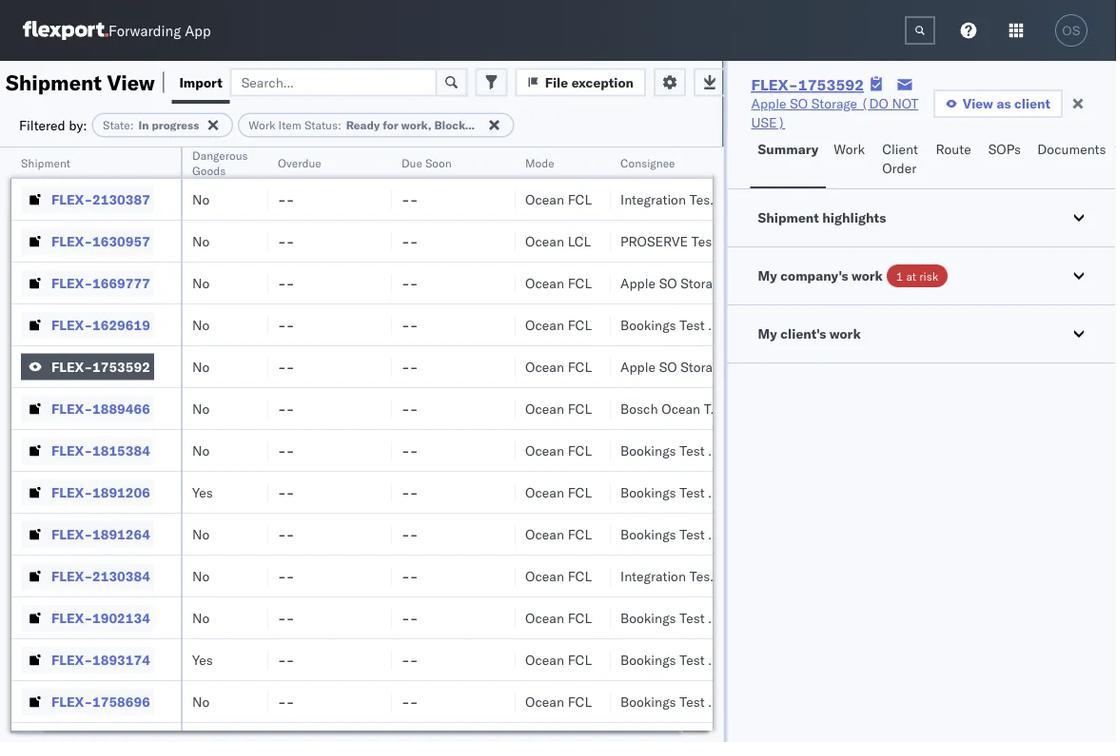 Task type: locate. For each thing, give the bounding box(es) containing it.
3 ocean fcl from the top
[[526, 317, 592, 333]]

0 vertical spatial work
[[249, 118, 276, 132]]

1815384
[[92, 442, 150, 459]]

status
[[305, 118, 338, 132]]

work,
[[401, 118, 432, 132]]

yes for flex-1893174
[[192, 652, 213, 668]]

2 bookings from the top
[[621, 442, 677, 459]]

0 vertical spatial (do
[[861, 95, 889, 112]]

bookings test consignee for flex-1891206
[[621, 484, 773, 501]]

5 no from the top
[[192, 358, 210, 375]]

1 no from the top
[[192, 191, 210, 208]]

:
[[130, 118, 134, 132], [338, 118, 342, 132]]

work inside button
[[830, 326, 861, 342]]

flex- for flex-1893174 "button"
[[51, 652, 92, 668]]

my client's work button
[[728, 306, 1117, 363]]

ocean for 1815384
[[526, 442, 565, 459]]

1891264
[[92, 526, 150, 543]]

2 in from the left
[[485, 118, 496, 132]]

2 ocean fcl from the top
[[526, 275, 592, 291]]

apple so storage (do not use) link
[[752, 94, 934, 132]]

10 fcl from the top
[[568, 610, 592, 626]]

flex- down "shipment" button
[[51, 191, 92, 208]]

so down flex-1753592 link
[[790, 95, 808, 112]]

ready
[[346, 118, 380, 132]]

order
[[883, 160, 917, 177]]

1 ocean fcl from the top
[[526, 191, 592, 208]]

so inside "apple so storage (do not use)"
[[790, 95, 808, 112]]

1 horizontal spatial view
[[963, 95, 994, 112]]

flex-1753592 inside button
[[51, 358, 150, 375]]

apple so storage (do not use) down account
[[621, 275, 826, 291]]

bookings for flex-1893174
[[621, 652, 677, 668]]

2 vertical spatial not
[[762, 358, 788, 375]]

1 vertical spatial use)
[[792, 275, 826, 291]]

0 horizontal spatial flex-1753592
[[51, 358, 150, 375]]

2 yes from the top
[[192, 652, 213, 668]]

2 vertical spatial (do
[[730, 358, 758, 375]]

flex- inside flex-2130384 button
[[51, 568, 92, 585]]

no for flex-1891264
[[192, 526, 210, 543]]

flex- for flex-1629619 button on the top of page
[[51, 317, 92, 333]]

flex-2130387 button
[[21, 186, 154, 213]]

5 bookings test consignee from the top
[[621, 610, 773, 626]]

: left ready
[[338, 118, 342, 132]]

1 my from the top
[[758, 268, 778, 284]]

flex- inside "flex-1891264" button
[[51, 526, 92, 543]]

not down account
[[762, 275, 788, 291]]

work right client's
[[830, 326, 861, 342]]

11 ocean fcl from the top
[[526, 652, 592, 668]]

flex-2130384
[[51, 568, 150, 585]]

0 horizontal spatial 1753592
[[92, 358, 150, 375]]

7 bookings test consignee from the top
[[621, 694, 773, 710]]

1630957
[[92, 233, 150, 249]]

8 no from the top
[[192, 526, 210, 543]]

yes for flex-1891206
[[192, 484, 213, 501]]

flex- inside flex-1893174 "button"
[[51, 652, 92, 668]]

0 vertical spatial apple
[[752, 95, 787, 112]]

ocean for 1630957
[[526, 233, 565, 249]]

2 bookings test consignee from the top
[[621, 442, 773, 459]]

flex-1889466
[[51, 400, 150, 417]]

0 vertical spatial work
[[852, 268, 883, 284]]

use) down the my client's work
[[792, 358, 826, 375]]

2 no from the top
[[192, 233, 210, 249]]

apple down flex-1753592 link
[[752, 95, 787, 112]]

None text field
[[905, 16, 936, 45]]

flex- down "flex-1815384" button
[[51, 484, 92, 501]]

in
[[138, 118, 149, 132], [485, 118, 496, 132]]

storage
[[812, 95, 858, 112], [681, 275, 727, 291], [681, 358, 727, 375]]

consignee inside button
[[621, 156, 676, 170]]

exception
[[572, 74, 634, 90]]

flex-1629619
[[51, 317, 150, 333]]

0 horizontal spatial :
[[130, 118, 134, 132]]

my for my client's work
[[758, 326, 778, 342]]

work item status : ready for work, blocked, in progress
[[249, 118, 546, 132]]

Search... text field
[[230, 68, 438, 97]]

bosch ocean test
[[621, 400, 730, 417]]

apple so storage (do not use) for flex-1753592
[[621, 358, 826, 375]]

1753592 down 1629619
[[92, 358, 150, 375]]

5 ocean fcl from the top
[[526, 400, 592, 417]]

apple up bosch
[[621, 358, 656, 375]]

flex- down "flex-1891264" button
[[51, 568, 92, 585]]

bookings test consignee for flex-1815384
[[621, 442, 773, 459]]

dangerous goods button
[[183, 144, 261, 178]]

0 vertical spatial shipment
[[6, 69, 102, 95]]

flex-
[[752, 75, 799, 94], [51, 191, 92, 208], [51, 233, 92, 249], [51, 275, 92, 291], [51, 317, 92, 333], [51, 358, 92, 375], [51, 400, 92, 417], [51, 442, 92, 459], [51, 484, 92, 501], [51, 526, 92, 543], [51, 568, 92, 585], [51, 610, 92, 626], [51, 652, 92, 668], [51, 694, 92, 710]]

1 in from the left
[[138, 118, 149, 132]]

flex- inside flex-1902134 button
[[51, 610, 92, 626]]

shipment up the filtered by:
[[6, 69, 102, 95]]

0 vertical spatial 1753592
[[799, 75, 865, 94]]

documents button
[[1030, 132, 1117, 189]]

1 horizontal spatial 1753592
[[799, 75, 865, 94]]

flex-1629619 button
[[21, 312, 154, 338]]

use) up the summary
[[752, 114, 786, 131]]

my
[[758, 268, 778, 284], [758, 326, 778, 342]]

flex- down flex-1902134 button
[[51, 652, 92, 668]]

3 no from the top
[[192, 275, 210, 291]]

7 no from the top
[[192, 442, 210, 459]]

3 fcl from the top
[[568, 317, 592, 333]]

consignee for flex-1629619
[[709, 317, 773, 333]]

progress up mode
[[499, 118, 546, 132]]

bookings for flex-1758696
[[621, 694, 677, 710]]

not for 1753592
[[762, 358, 788, 375]]

storage up bosch ocean test
[[681, 358, 727, 375]]

4 fcl from the top
[[568, 358, 592, 375]]

0 vertical spatial so
[[790, 95, 808, 112]]

0 vertical spatial use)
[[752, 114, 786, 131]]

flex- down the flex-1889466 button on the bottom left of the page
[[51, 442, 92, 459]]

6 bookings from the top
[[621, 652, 677, 668]]

flex-1630957 button
[[21, 228, 154, 255]]

1 vertical spatial storage
[[681, 275, 727, 291]]

forwarding app
[[109, 21, 211, 40]]

--
[[278, 191, 295, 208], [402, 191, 418, 208], [278, 233, 295, 249], [402, 233, 418, 249], [278, 275, 295, 291], [402, 275, 418, 291], [278, 317, 295, 333], [402, 317, 418, 333], [278, 358, 295, 375], [402, 358, 418, 375], [278, 400, 295, 417], [402, 400, 418, 417], [278, 442, 295, 459], [402, 442, 418, 459], [278, 484, 295, 501], [402, 484, 418, 501], [278, 526, 295, 543], [402, 526, 418, 543], [278, 568, 295, 585], [402, 568, 418, 585], [278, 610, 295, 626], [402, 610, 418, 626], [278, 652, 295, 668], [402, 652, 418, 668], [278, 694, 295, 710], [402, 694, 418, 710]]

9 no from the top
[[192, 568, 210, 585]]

flex- down flex-1630957 button at top left
[[51, 275, 92, 291]]

bookings for flex-1891264
[[621, 526, 677, 543]]

: right the by:
[[130, 118, 134, 132]]

work
[[249, 118, 276, 132], [834, 141, 866, 158]]

flex- for flex-1758696 button
[[51, 694, 92, 710]]

yes right 1891206
[[192, 484, 213, 501]]

bookings
[[621, 317, 677, 333], [621, 442, 677, 459], [621, 484, 677, 501], [621, 526, 677, 543], [621, 610, 677, 626], [621, 652, 677, 668], [621, 694, 677, 710]]

2 progress from the left
[[499, 118, 546, 132]]

so
[[790, 95, 808, 112], [659, 275, 677, 291], [659, 358, 677, 375]]

apple so storage (do not use) down flex-1753592 link
[[752, 95, 919, 131]]

6 no from the top
[[192, 400, 210, 417]]

my inside button
[[758, 326, 778, 342]]

yes right 1893174
[[192, 652, 213, 668]]

2 vertical spatial apple so storage (do not use)
[[621, 358, 826, 375]]

2 vertical spatial use)
[[792, 358, 826, 375]]

bookings test consignee for flex-1902134
[[621, 610, 773, 626]]

fcl for flex-1758696
[[568, 694, 592, 710]]

apple for flex-1753592
[[621, 358, 656, 375]]

flex- inside flex-1630957 button
[[51, 233, 92, 249]]

3 bookings from the top
[[621, 484, 677, 501]]

so up bosch ocean test
[[659, 358, 677, 375]]

test for 1758696
[[680, 694, 705, 710]]

ocean for 1758696
[[526, 694, 565, 710]]

flex- inside "flex-1815384" button
[[51, 442, 92, 459]]

6 fcl from the top
[[568, 442, 592, 459]]

work inside work button
[[834, 141, 866, 158]]

ocean for 1891206
[[526, 484, 565, 501]]

1 horizontal spatial :
[[338, 118, 342, 132]]

consignee for flex-1893174
[[709, 652, 773, 668]]

3 bookings test consignee from the top
[[621, 484, 773, 501]]

12 ocean fcl from the top
[[526, 694, 592, 710]]

(do for flex-1753592
[[730, 358, 758, 375]]

file exception button
[[516, 68, 647, 97], [516, 68, 647, 97]]

flex- for "flex-1815384" button
[[51, 442, 92, 459]]

ocean fcl for flex-1902134
[[526, 610, 592, 626]]

lcl
[[568, 233, 591, 249]]

storage down proserve test account
[[681, 275, 727, 291]]

flex- down flex-1669777 button
[[51, 317, 92, 333]]

shipment for shipment highlights
[[758, 209, 820, 226]]

5 resize handle column header from the left
[[588, 148, 611, 743]]

shipment down filtered
[[21, 156, 70, 170]]

0 vertical spatial my
[[758, 268, 778, 284]]

flex- for the flex-1753592 button
[[51, 358, 92, 375]]

soon
[[426, 156, 452, 170]]

route
[[936, 141, 972, 158]]

2 resize handle column header from the left
[[246, 148, 268, 743]]

yes
[[192, 484, 213, 501], [192, 652, 213, 668]]

work left 1
[[852, 268, 883, 284]]

2 my from the top
[[758, 326, 778, 342]]

2 vertical spatial apple
[[621, 358, 656, 375]]

my down account
[[758, 268, 778, 284]]

not for 1669777
[[762, 275, 788, 291]]

shipment for shipment
[[21, 156, 70, 170]]

1 vertical spatial apple so storage (do not use)
[[621, 275, 826, 291]]

0 vertical spatial yes
[[192, 484, 213, 501]]

forwarding app link
[[23, 21, 211, 40]]

6 resize handle column header from the left
[[712, 148, 735, 743]]

1 horizontal spatial work
[[834, 141, 866, 158]]

apple
[[752, 95, 787, 112], [621, 275, 656, 291], [621, 358, 656, 375]]

shipment up account
[[758, 209, 820, 226]]

test for 1815384
[[680, 442, 705, 459]]

work left item
[[249, 118, 276, 132]]

-
[[278, 191, 286, 208], [286, 191, 295, 208], [402, 191, 410, 208], [410, 191, 418, 208], [278, 233, 286, 249], [286, 233, 295, 249], [402, 233, 410, 249], [410, 233, 418, 249], [278, 275, 286, 291], [286, 275, 295, 291], [402, 275, 410, 291], [410, 275, 418, 291], [278, 317, 286, 333], [286, 317, 295, 333], [402, 317, 410, 333], [410, 317, 418, 333], [278, 358, 286, 375], [286, 358, 295, 375], [402, 358, 410, 375], [410, 358, 418, 375], [278, 400, 286, 417], [286, 400, 295, 417], [402, 400, 410, 417], [410, 400, 418, 417], [278, 442, 286, 459], [286, 442, 295, 459], [402, 442, 410, 459], [410, 442, 418, 459], [278, 484, 286, 501], [286, 484, 295, 501], [402, 484, 410, 501], [410, 484, 418, 501], [278, 526, 286, 543], [286, 526, 295, 543], [402, 526, 410, 543], [410, 526, 418, 543], [278, 568, 286, 585], [286, 568, 295, 585], [402, 568, 410, 585], [410, 568, 418, 585], [278, 610, 286, 626], [286, 610, 295, 626], [402, 610, 410, 626], [410, 610, 418, 626], [278, 652, 286, 668], [286, 652, 295, 668], [402, 652, 410, 668], [410, 652, 418, 668], [278, 694, 286, 710], [286, 694, 295, 710], [402, 694, 410, 710], [410, 694, 418, 710]]

6 bookings test consignee from the top
[[621, 652, 773, 668]]

0 horizontal spatial work
[[249, 118, 276, 132]]

1 vertical spatial so
[[659, 275, 677, 291]]

apple so storage (do not use)
[[752, 95, 919, 131], [621, 275, 826, 291], [621, 358, 826, 375]]

12 fcl from the top
[[568, 694, 592, 710]]

6 ocean fcl from the top
[[526, 442, 592, 459]]

10 ocean fcl from the top
[[526, 610, 592, 626]]

os
[[1063, 23, 1081, 38]]

5 fcl from the top
[[568, 400, 592, 417]]

1 horizontal spatial in
[[485, 118, 496, 132]]

4 bookings from the top
[[621, 526, 677, 543]]

ocean for 1669777
[[526, 275, 565, 291]]

summary button
[[751, 132, 827, 189]]

flex- down flex-2130384 button at the bottom left of the page
[[51, 610, 92, 626]]

1 bookings test consignee from the top
[[621, 317, 773, 333]]

1 horizontal spatial progress
[[499, 118, 546, 132]]

1 vertical spatial apple
[[621, 275, 656, 291]]

flex-1753592
[[752, 75, 865, 94], [51, 358, 150, 375]]

7 ocean fcl from the top
[[526, 484, 592, 501]]

ocean for 1893174
[[526, 652, 565, 668]]

10 no from the top
[[192, 610, 210, 626]]

consignee button
[[611, 151, 716, 170]]

no for flex-2130387
[[192, 191, 210, 208]]

flex-1815384 button
[[21, 437, 154, 464]]

no for flex-1815384
[[192, 442, 210, 459]]

1753592 up the summary
[[799, 75, 865, 94]]

no for flex-1669777
[[192, 275, 210, 291]]

flex- inside flex-1669777 button
[[51, 275, 92, 291]]

0 horizontal spatial in
[[138, 118, 149, 132]]

flex-1902134
[[51, 610, 150, 626]]

2 vertical spatial so
[[659, 358, 677, 375]]

apple down proserve
[[621, 275, 656, 291]]

2 vertical spatial storage
[[681, 358, 727, 375]]

not
[[892, 95, 919, 112], [762, 275, 788, 291], [762, 358, 788, 375]]

1 bookings from the top
[[621, 317, 677, 333]]

use)
[[752, 114, 786, 131], [792, 275, 826, 291], [792, 358, 826, 375]]

app
[[185, 21, 211, 40]]

use) for flex-1669777
[[792, 275, 826, 291]]

8 ocean fcl from the top
[[526, 526, 592, 543]]

1 resize handle column header from the left
[[158, 148, 181, 743]]

bookings test consignee for flex-1629619
[[621, 317, 773, 333]]

flex- down flex-1629619 button on the top of page
[[51, 358, 92, 375]]

2 vertical spatial shipment
[[758, 209, 820, 226]]

1 vertical spatial flex-1753592
[[51, 358, 150, 375]]

no for flex-1753592
[[192, 358, 210, 375]]

1753592 inside the flex-1753592 button
[[92, 358, 150, 375]]

9 ocean fcl from the top
[[526, 568, 592, 585]]

view left as
[[963, 95, 994, 112]]

5 bookings from the top
[[621, 610, 677, 626]]

flex- inside flex-1629619 button
[[51, 317, 92, 333]]

1 vertical spatial (do
[[730, 275, 758, 291]]

flex-1902134 button
[[21, 605, 154, 632]]

work for my company's work
[[852, 268, 883, 284]]

9 fcl from the top
[[568, 568, 592, 585]]

fcl for flex-1893174
[[568, 652, 592, 668]]

shipment
[[6, 69, 102, 95], [21, 156, 70, 170], [758, 209, 820, 226]]

flex- down flex-1893174 "button"
[[51, 694, 92, 710]]

1 vertical spatial shipment
[[21, 156, 70, 170]]

7 bookings from the top
[[621, 694, 677, 710]]

no
[[192, 191, 210, 208], [192, 233, 210, 249], [192, 275, 210, 291], [192, 317, 210, 333], [192, 358, 210, 375], [192, 400, 210, 417], [192, 442, 210, 459], [192, 526, 210, 543], [192, 568, 210, 585], [192, 610, 210, 626], [192, 694, 210, 710]]

not up "client"
[[892, 95, 919, 112]]

11 fcl from the top
[[568, 652, 592, 668]]

1 horizontal spatial flex-1753592
[[752, 75, 865, 94]]

not down client's
[[762, 358, 788, 375]]

test for 1902134
[[680, 610, 705, 626]]

8 fcl from the top
[[568, 526, 592, 543]]

4 ocean fcl from the top
[[526, 358, 592, 375]]

0 horizontal spatial progress
[[152, 118, 199, 132]]

sops
[[989, 141, 1022, 158]]

(do
[[861, 95, 889, 112], [730, 275, 758, 291], [730, 358, 758, 375]]

apple so storage (do not use) up bosch ocean test
[[621, 358, 826, 375]]

in right state
[[138, 118, 149, 132]]

1 vertical spatial 1753592
[[92, 358, 150, 375]]

1758696
[[92, 694, 150, 710]]

flex-1753592 up the summary
[[752, 75, 865, 94]]

flex- inside flex-1891206 'button'
[[51, 484, 92, 501]]

my left client's
[[758, 326, 778, 342]]

view inside view as client button
[[963, 95, 994, 112]]

work button
[[827, 132, 875, 189]]

progress down the import button
[[152, 118, 199, 132]]

flex-1753592 down flex-1629619
[[51, 358, 150, 375]]

flex- down the flex-2130387 button
[[51, 233, 92, 249]]

resize handle column header
[[158, 148, 181, 743], [246, 148, 268, 743], [369, 148, 392, 743], [493, 148, 516, 743], [588, 148, 611, 743], [712, 148, 735, 743]]

1 vertical spatial yes
[[192, 652, 213, 668]]

my client's work
[[758, 326, 861, 342]]

7 fcl from the top
[[568, 484, 592, 501]]

2 fcl from the top
[[568, 275, 592, 291]]

flex- inside button
[[51, 400, 92, 417]]

flex-1630957
[[51, 233, 150, 249]]

ocean fcl for flex-1758696
[[526, 694, 592, 710]]

0 vertical spatial storage
[[812, 95, 858, 112]]

use) up the my client's work
[[792, 275, 826, 291]]

storage down flex-1753592 link
[[812, 95, 858, 112]]

flex- inside flex-1758696 button
[[51, 694, 92, 710]]

4 bookings test consignee from the top
[[621, 526, 773, 543]]

ocean
[[526, 191, 565, 208], [526, 233, 565, 249], [526, 275, 565, 291], [526, 317, 565, 333], [526, 358, 565, 375], [526, 400, 565, 417], [662, 400, 701, 417], [526, 442, 565, 459], [526, 484, 565, 501], [526, 526, 565, 543], [526, 568, 565, 585], [526, 610, 565, 626], [526, 652, 565, 668], [526, 694, 565, 710]]

(do inside "apple so storage (do not use)"
[[861, 95, 889, 112]]

1 progress from the left
[[152, 118, 199, 132]]

1 vertical spatial work
[[834, 141, 866, 158]]

1 yes from the top
[[192, 484, 213, 501]]

view up state
[[107, 69, 155, 95]]

work down "apple so storage (do not use)" link on the right of the page
[[834, 141, 866, 158]]

flex-1889466 button
[[21, 396, 154, 422]]

ocean for 1891264
[[526, 526, 565, 543]]

4 no from the top
[[192, 317, 210, 333]]

flex- for flex-1630957 button at top left
[[51, 233, 92, 249]]

in right blocked,
[[485, 118, 496, 132]]

file
[[545, 74, 569, 90]]

so down proserve
[[659, 275, 677, 291]]

work for my client's work
[[830, 326, 861, 342]]

flex- down flex-1891206 'button'
[[51, 526, 92, 543]]

1 vertical spatial my
[[758, 326, 778, 342]]

1 fcl from the top
[[568, 191, 592, 208]]

dangerous
[[192, 148, 248, 162]]

fcl for flex-2130384
[[568, 568, 592, 585]]

flex- down the flex-1753592 button
[[51, 400, 92, 417]]

11 no from the top
[[192, 694, 210, 710]]

1753592
[[799, 75, 865, 94], [92, 358, 150, 375]]

1 vertical spatial not
[[762, 275, 788, 291]]

no for flex-1630957
[[192, 233, 210, 249]]

1 vertical spatial work
[[830, 326, 861, 342]]

flex-1893174 button
[[21, 647, 154, 674]]



Task type: describe. For each thing, give the bounding box(es) containing it.
fcl for flex-1753592
[[568, 358, 592, 375]]

1902134
[[92, 610, 150, 626]]

blocked,
[[435, 118, 482, 132]]

test for 1629619
[[680, 317, 705, 333]]

flex-1758696 button
[[21, 689, 154, 715]]

route button
[[929, 132, 981, 189]]

for
[[383, 118, 399, 132]]

ocean for 1889466
[[526, 400, 565, 417]]

fcl for flex-1629619
[[568, 317, 592, 333]]

flex- for flex-1891206 'button'
[[51, 484, 92, 501]]

ocean fcl for flex-2130384
[[526, 568, 592, 585]]

ocean fcl for flex-1893174
[[526, 652, 592, 668]]

flex- up the summary
[[752, 75, 799, 94]]

1669777
[[92, 275, 150, 291]]

bookings for flex-1815384
[[621, 442, 677, 459]]

apple inside "apple so storage (do not use)" link
[[752, 95, 787, 112]]

so for 1669777
[[659, 275, 677, 291]]

mode button
[[516, 151, 592, 170]]

bookings for flex-1902134
[[621, 610, 677, 626]]

by:
[[69, 117, 87, 133]]

2130384
[[92, 568, 150, 585]]

flex- for flex-1902134 button
[[51, 610, 92, 626]]

fcl for flex-1891206
[[568, 484, 592, 501]]

no for flex-2130384
[[192, 568, 210, 585]]

resize handle column header for dangerous goods
[[246, 148, 268, 743]]

company's
[[781, 268, 849, 284]]

consignee for flex-1891206
[[709, 484, 773, 501]]

shipment button
[[11, 151, 162, 170]]

filtered by:
[[19, 117, 87, 133]]

due soon
[[402, 156, 452, 170]]

fcl for flex-1815384
[[568, 442, 592, 459]]

dangerous goods
[[192, 148, 248, 178]]

shipment highlights
[[758, 209, 887, 226]]

flex- for "flex-1891264" button
[[51, 526, 92, 543]]

storage for flex-1669777
[[681, 275, 727, 291]]

flex-1753592 link
[[752, 75, 865, 94]]

flex- for flex-1669777 button
[[51, 275, 92, 291]]

consignee for flex-1815384
[[709, 442, 773, 459]]

flex-1669777
[[51, 275, 150, 291]]

flex-2130384 button
[[21, 563, 154, 590]]

documents
[[1038, 141, 1107, 158]]

ocean fcl for flex-1889466
[[526, 400, 592, 417]]

0 horizontal spatial view
[[107, 69, 155, 95]]

0 vertical spatial flex-1753592
[[752, 75, 865, 94]]

ocean for 2130387
[[526, 191, 565, 208]]

ocean fcl for flex-1753592
[[526, 358, 592, 375]]

filtered
[[19, 117, 65, 133]]

ocean fcl for flex-1815384
[[526, 442, 592, 459]]

os button
[[1050, 9, 1094, 52]]

forwarding
[[109, 21, 181, 40]]

storage for flex-1753592
[[681, 358, 727, 375]]

import button
[[172, 61, 230, 104]]

fcl for flex-1891264
[[568, 526, 592, 543]]

fcl for flex-1902134
[[568, 610, 592, 626]]

client order
[[883, 141, 919, 177]]

ocean for 1753592
[[526, 358, 565, 375]]

1893174
[[92, 652, 150, 668]]

0 vertical spatial not
[[892, 95, 919, 112]]

no for flex-1889466
[[192, 400, 210, 417]]

work for work item status : ready for work, blocked, in progress
[[249, 118, 276, 132]]

view as client button
[[934, 89, 1063, 118]]

ocean fcl for flex-1891206
[[526, 484, 592, 501]]

so for 1753592
[[659, 358, 677, 375]]

no for flex-1758696
[[192, 694, 210, 710]]

apple for flex-1669777
[[621, 275, 656, 291]]

flex- for the flex-1889466 button on the bottom left of the page
[[51, 400, 92, 417]]

summary
[[758, 141, 819, 158]]

account
[[720, 233, 771, 249]]

1629619
[[92, 317, 150, 333]]

ocean for 1629619
[[526, 317, 565, 333]]

item
[[279, 118, 302, 132]]

no for flex-1902134
[[192, 610, 210, 626]]

no for flex-1629619
[[192, 317, 210, 333]]

bookings test consignee for flex-1758696
[[621, 694, 773, 710]]

work for work
[[834, 141, 866, 158]]

test for 1891206
[[680, 484, 705, 501]]

test for 1630957
[[692, 233, 717, 249]]

test for 1893174
[[680, 652, 705, 668]]

file exception
[[545, 74, 634, 90]]

flexport. image
[[23, 21, 109, 40]]

(do for flex-1669777
[[730, 275, 758, 291]]

use) for flex-1753592
[[792, 358, 826, 375]]

flex-1891264 button
[[21, 521, 154, 548]]

ocean for 1902134
[[526, 610, 565, 626]]

1889466
[[92, 400, 150, 417]]

3 resize handle column header from the left
[[369, 148, 392, 743]]

risk
[[920, 269, 939, 283]]

bookings test consignee for flex-1893174
[[621, 652, 773, 668]]

flex-1891206 button
[[21, 479, 154, 506]]

shipment highlights button
[[728, 189, 1117, 247]]

import
[[179, 74, 223, 90]]

mode
[[526, 156, 555, 170]]

consignee for flex-1758696
[[709, 694, 773, 710]]

flex-2130387
[[51, 191, 150, 208]]

flex-1891206
[[51, 484, 150, 501]]

client
[[1015, 95, 1051, 112]]

goods
[[192, 163, 226, 178]]

overdue
[[278, 156, 322, 170]]

2 : from the left
[[338, 118, 342, 132]]

client's
[[781, 326, 827, 342]]

flex- for the flex-2130387 button
[[51, 191, 92, 208]]

as
[[997, 95, 1012, 112]]

flex- for flex-2130384 button at the bottom left of the page
[[51, 568, 92, 585]]

ocean for 2130384
[[526, 568, 565, 585]]

sops button
[[981, 132, 1030, 189]]

bookings for flex-1891206
[[621, 484, 677, 501]]

consignee for flex-1902134
[[709, 610, 773, 626]]

my company's work
[[758, 268, 883, 284]]

ocean fcl for flex-1629619
[[526, 317, 592, 333]]

2130387
[[92, 191, 150, 208]]

flex-1893174
[[51, 652, 150, 668]]

apple so storage (do not use) for flex-1669777
[[621, 275, 826, 291]]

state : in progress
[[103, 118, 199, 132]]

flex-1753592 button
[[21, 354, 154, 380]]

client
[[883, 141, 919, 158]]

ocean fcl for flex-1669777
[[526, 275, 592, 291]]

view as client
[[963, 95, 1051, 112]]

resize handle column header for consignee
[[712, 148, 735, 743]]

resize handle column header for shipment
[[158, 148, 181, 743]]

my for my company's work
[[758, 268, 778, 284]]

shipment for shipment view
[[6, 69, 102, 95]]

proserve
[[621, 233, 688, 249]]

state
[[103, 118, 130, 132]]

highlights
[[823, 209, 887, 226]]

due
[[402, 156, 423, 170]]

resize handle column header for mode
[[588, 148, 611, 743]]

1 : from the left
[[130, 118, 134, 132]]

4 resize handle column header from the left
[[493, 148, 516, 743]]

at
[[907, 269, 917, 283]]

1
[[897, 269, 904, 283]]

proserve test account
[[621, 233, 771, 249]]

1891206
[[92, 484, 150, 501]]

bookings test consignee for flex-1891264
[[621, 526, 773, 543]]

flex-1815384
[[51, 442, 150, 459]]

0 vertical spatial apple so storage (do not use)
[[752, 95, 919, 131]]

flex-1669777 button
[[21, 270, 154, 297]]

shipment view
[[6, 69, 155, 95]]

1 at risk
[[897, 269, 939, 283]]

consignee for flex-1891264
[[709, 526, 773, 543]]

ocean lcl
[[526, 233, 591, 249]]

bosch
[[621, 400, 658, 417]]

client order button
[[875, 132, 929, 189]]

ocean fcl for flex-1891264
[[526, 526, 592, 543]]

test for 1891264
[[680, 526, 705, 543]]

fcl for flex-2130387
[[568, 191, 592, 208]]



Task type: vqa. For each thing, say whether or not it's contained in the screenshot.


